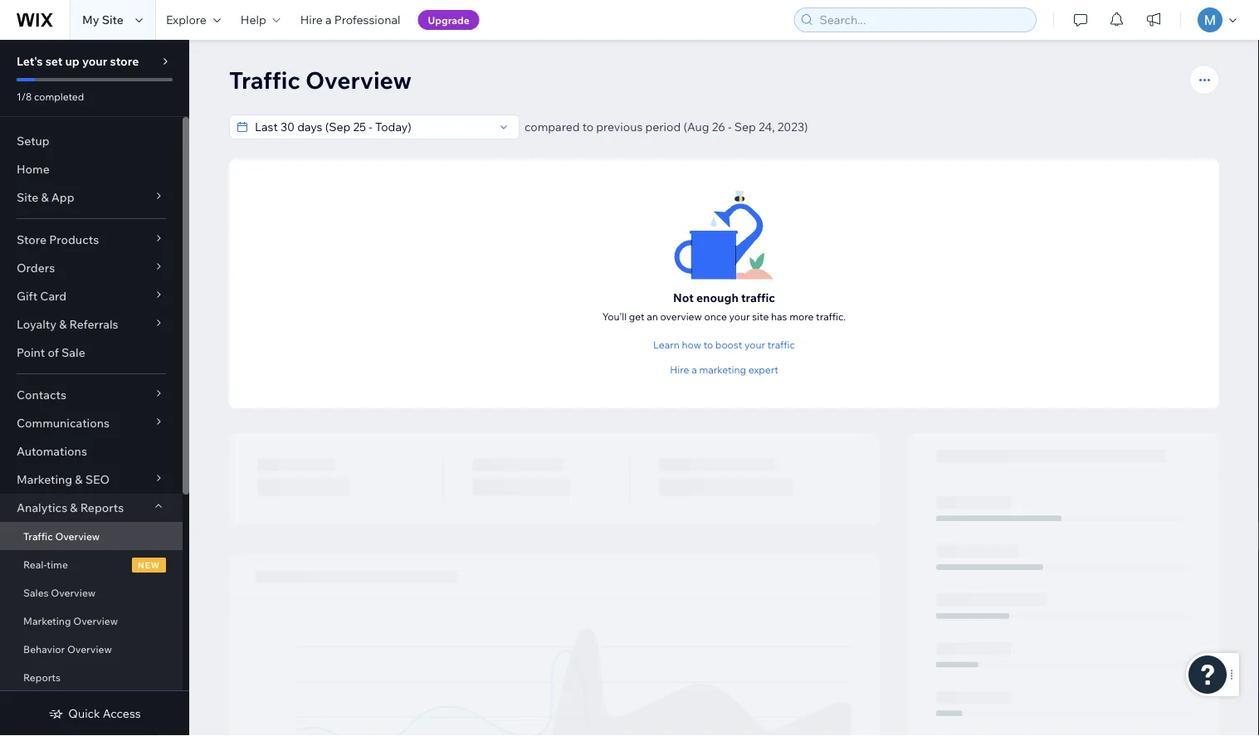 Task type: describe. For each thing, give the bounding box(es) containing it.
traffic overview inside traffic overview link
[[23, 530, 100, 543]]

behavior overview
[[23, 643, 112, 656]]

boost
[[716, 339, 743, 351]]

store
[[110, 54, 139, 69]]

0 horizontal spatial reports
[[23, 672, 61, 684]]

sales overview link
[[0, 579, 183, 607]]

learn how to boost your traffic
[[654, 339, 796, 351]]

overview down the "hire a professional" link
[[306, 65, 412, 94]]

compared to previous period (aug 26 - sep 24, 2023)
[[525, 120, 809, 134]]

loyalty & referrals button
[[0, 311, 183, 339]]

-
[[728, 120, 732, 134]]

once
[[705, 310, 727, 323]]

referrals
[[69, 317, 118, 332]]

explore
[[166, 12, 207, 27]]

analytics
[[17, 501, 67, 515]]

an
[[647, 310, 659, 323]]

& for analytics
[[70, 501, 78, 515]]

traffic inside sidebar element
[[23, 530, 53, 543]]

quick access button
[[48, 707, 141, 722]]

point of sale
[[17, 346, 85, 360]]

1 vertical spatial to
[[704, 339, 714, 351]]

how
[[682, 339, 702, 351]]

marketing & seo
[[17, 473, 110, 487]]

traffic inside learn how to boost your traffic link
[[768, 339, 796, 351]]

time
[[47, 559, 68, 571]]

traffic overview link
[[0, 522, 183, 551]]

my site
[[82, 12, 124, 27]]

hire a marketing expert
[[671, 364, 779, 376]]

marketing & seo button
[[0, 466, 183, 494]]

hire a professional link
[[290, 0, 411, 40]]

loyalty
[[17, 317, 56, 332]]

sale
[[61, 346, 85, 360]]

products
[[49, 233, 99, 247]]

marketing overview
[[23, 615, 118, 627]]

loyalty & referrals
[[17, 317, 118, 332]]

overview for traffic overview link
[[55, 530, 100, 543]]

1 horizontal spatial traffic overview
[[229, 65, 412, 94]]

gift card button
[[0, 282, 183, 311]]

behavior
[[23, 643, 65, 656]]

marketing overview link
[[0, 607, 183, 635]]

app
[[51, 190, 74, 205]]

automations link
[[0, 438, 183, 466]]

card
[[40, 289, 67, 304]]

24,
[[759, 120, 775, 134]]

a for marketing
[[692, 364, 697, 376]]

enough
[[697, 290, 739, 305]]

compared
[[525, 120, 580, 134]]

sep
[[735, 120, 756, 134]]

store
[[17, 233, 47, 247]]

communications
[[17, 416, 110, 431]]

& for loyalty
[[59, 317, 67, 332]]

my
[[82, 12, 99, 27]]

home
[[17, 162, 50, 176]]

gift card
[[17, 289, 67, 304]]

behavior overview link
[[0, 635, 183, 664]]

real-time
[[23, 559, 68, 571]]

sales
[[23, 587, 49, 599]]

hire a marketing expert link
[[671, 363, 779, 377]]

1/8
[[17, 90, 32, 103]]

analytics & reports button
[[0, 494, 183, 522]]

0 horizontal spatial to
[[583, 120, 594, 134]]

overview for sales overview link
[[51, 587, 96, 599]]

setup link
[[0, 127, 183, 155]]

up
[[65, 54, 80, 69]]



Task type: vqa. For each thing, say whether or not it's contained in the screenshot.
site
yes



Task type: locate. For each thing, give the bounding box(es) containing it.
overview up behavior overview link
[[73, 615, 118, 627]]

overview for behavior overview link
[[67, 643, 112, 656]]

&
[[41, 190, 49, 205], [59, 317, 67, 332], [75, 473, 83, 487], [70, 501, 78, 515]]

& for site
[[41, 190, 49, 205]]

0 vertical spatial hire
[[300, 12, 323, 27]]

your inside learn how to boost your traffic link
[[745, 339, 766, 351]]

overview up marketing overview
[[51, 587, 96, 599]]

site inside dropdown button
[[17, 190, 38, 205]]

gift
[[17, 289, 38, 304]]

a
[[326, 12, 332, 27], [692, 364, 697, 376]]

traffic.
[[817, 310, 847, 323]]

1 vertical spatial traffic
[[23, 530, 53, 543]]

traffic up site
[[742, 290, 776, 305]]

& right loyalty
[[59, 317, 67, 332]]

traffic
[[229, 65, 300, 94], [23, 530, 53, 543]]

your inside not enough traffic you'll get an overview once your site has more traffic.
[[730, 310, 750, 323]]

& inside marketing & seo popup button
[[75, 473, 83, 487]]

get
[[629, 310, 645, 323]]

marketing
[[700, 364, 747, 376]]

& inside loyalty & referrals dropdown button
[[59, 317, 67, 332]]

reports link
[[0, 664, 183, 692]]

1 vertical spatial a
[[692, 364, 697, 376]]

overview down the marketing overview link
[[67, 643, 112, 656]]

& for marketing
[[75, 473, 83, 487]]

reports down behavior
[[23, 672, 61, 684]]

reports
[[80, 501, 124, 515], [23, 672, 61, 684]]

0 vertical spatial marketing
[[17, 473, 72, 487]]

marketing
[[17, 473, 72, 487], [23, 615, 71, 627]]

traffic up real-
[[23, 530, 53, 543]]

a left professional
[[326, 12, 332, 27]]

access
[[103, 707, 141, 721]]

& left "seo"
[[75, 473, 83, 487]]

(aug
[[684, 120, 710, 134]]

your
[[82, 54, 107, 69], [730, 310, 750, 323], [745, 339, 766, 351]]

your right boost
[[745, 339, 766, 351]]

store products
[[17, 233, 99, 247]]

analytics & reports
[[17, 501, 124, 515]]

site right my
[[102, 12, 124, 27]]

overview down analytics & reports
[[55, 530, 100, 543]]

communications button
[[0, 409, 183, 438]]

your inside sidebar element
[[82, 54, 107, 69]]

1 vertical spatial traffic overview
[[23, 530, 100, 543]]

0 vertical spatial a
[[326, 12, 332, 27]]

let's
[[17, 54, 43, 69]]

orders button
[[0, 254, 183, 282]]

1 horizontal spatial a
[[692, 364, 697, 376]]

quick access
[[68, 707, 141, 721]]

marketing up behavior
[[23, 615, 71, 627]]

overview
[[661, 310, 702, 323]]

& down 'marketing & seo'
[[70, 501, 78, 515]]

to left previous
[[583, 120, 594, 134]]

1 vertical spatial your
[[730, 310, 750, 323]]

0 horizontal spatial site
[[17, 190, 38, 205]]

of
[[48, 346, 59, 360]]

point
[[17, 346, 45, 360]]

quick
[[68, 707, 100, 721]]

help button
[[231, 0, 290, 40]]

to
[[583, 120, 594, 134], [704, 339, 714, 351]]

sidebar element
[[0, 40, 189, 737]]

overview for the marketing overview link
[[73, 615, 118, 627]]

traffic overview up time
[[23, 530, 100, 543]]

your right the up
[[82, 54, 107, 69]]

0 horizontal spatial traffic overview
[[23, 530, 100, 543]]

1 vertical spatial site
[[17, 190, 38, 205]]

1 vertical spatial reports
[[23, 672, 61, 684]]

a down how
[[692, 364, 697, 376]]

1 horizontal spatial site
[[102, 12, 124, 27]]

marketing for marketing & seo
[[17, 473, 72, 487]]

traffic overview down the "hire a professional" link
[[229, 65, 412, 94]]

set
[[45, 54, 63, 69]]

0 vertical spatial traffic
[[742, 290, 776, 305]]

has
[[772, 310, 788, 323]]

store products button
[[0, 226, 183, 254]]

& inside the analytics & reports popup button
[[70, 501, 78, 515]]

help
[[241, 12, 266, 27]]

26
[[712, 120, 726, 134]]

2 vertical spatial your
[[745, 339, 766, 351]]

traffic inside not enough traffic you'll get an overview once your site has more traffic.
[[742, 290, 776, 305]]

& inside site & app dropdown button
[[41, 190, 49, 205]]

0 horizontal spatial traffic
[[23, 530, 53, 543]]

0 vertical spatial reports
[[80, 501, 124, 515]]

completed
[[34, 90, 84, 103]]

not enough traffic you'll get an overview once your site has more traffic.
[[603, 290, 847, 323]]

1 vertical spatial hire
[[671, 364, 690, 376]]

1 horizontal spatial to
[[704, 339, 714, 351]]

hire a professional
[[300, 12, 401, 27]]

0 vertical spatial to
[[583, 120, 594, 134]]

site & app
[[17, 190, 74, 205]]

Search... field
[[815, 8, 1032, 32]]

more
[[790, 310, 814, 323]]

new
[[138, 560, 160, 570]]

0 vertical spatial traffic overview
[[229, 65, 412, 94]]

site
[[102, 12, 124, 27], [17, 190, 38, 205]]

marketing inside popup button
[[17, 473, 72, 487]]

overview
[[306, 65, 412, 94], [55, 530, 100, 543], [51, 587, 96, 599], [73, 615, 118, 627], [67, 643, 112, 656]]

your left site
[[730, 310, 750, 323]]

reports down "seo"
[[80, 501, 124, 515]]

traffic
[[742, 290, 776, 305], [768, 339, 796, 351]]

previous
[[597, 120, 643, 134]]

None field
[[250, 115, 494, 139]]

1 vertical spatial traffic
[[768, 339, 796, 351]]

site down home
[[17, 190, 38, 205]]

learn how to boost your traffic link
[[654, 338, 796, 353]]

a for professional
[[326, 12, 332, 27]]

site & app button
[[0, 184, 183, 212]]

hire right help button
[[300, 12, 323, 27]]

2023)
[[778, 120, 809, 134]]

not
[[674, 290, 694, 305]]

hire down how
[[671, 364, 690, 376]]

home link
[[0, 155, 183, 184]]

1 vertical spatial marketing
[[23, 615, 71, 627]]

1/8 completed
[[17, 90, 84, 103]]

automations
[[17, 444, 87, 459]]

0 horizontal spatial hire
[[300, 12, 323, 27]]

let's set up your store
[[17, 54, 139, 69]]

reports inside popup button
[[80, 501, 124, 515]]

a inside the "hire a professional" link
[[326, 12, 332, 27]]

you'll
[[603, 310, 627, 323]]

learn
[[654, 339, 680, 351]]

to right how
[[704, 339, 714, 351]]

setup
[[17, 134, 50, 148]]

orders
[[17, 261, 55, 275]]

traffic down the "has"
[[768, 339, 796, 351]]

& left app
[[41, 190, 49, 205]]

hire for hire a marketing expert
[[671, 364, 690, 376]]

real-
[[23, 559, 47, 571]]

period
[[646, 120, 681, 134]]

expert
[[749, 364, 779, 376]]

hire for hire a professional
[[300, 12, 323, 27]]

marketing up analytics
[[17, 473, 72, 487]]

0 vertical spatial traffic
[[229, 65, 300, 94]]

upgrade
[[428, 14, 470, 26]]

seo
[[85, 473, 110, 487]]

a inside "hire a marketing expert" link
[[692, 364, 697, 376]]

point of sale link
[[0, 339, 183, 367]]

traffic down help button
[[229, 65, 300, 94]]

0 vertical spatial site
[[102, 12, 124, 27]]

1 horizontal spatial reports
[[80, 501, 124, 515]]

0 vertical spatial your
[[82, 54, 107, 69]]

contacts
[[17, 388, 66, 402]]

1 horizontal spatial traffic
[[229, 65, 300, 94]]

1 horizontal spatial hire
[[671, 364, 690, 376]]

0 horizontal spatial a
[[326, 12, 332, 27]]

sales overview
[[23, 587, 96, 599]]

marketing for marketing overview
[[23, 615, 71, 627]]

page skeleton image
[[229, 434, 1220, 737]]

contacts button
[[0, 381, 183, 409]]

traffic overview
[[229, 65, 412, 94], [23, 530, 100, 543]]

upgrade button
[[418, 10, 480, 30]]



